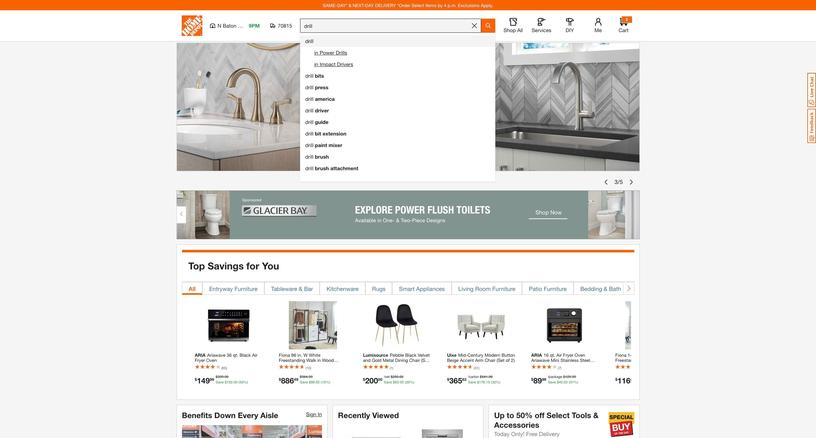 Task type: vqa. For each thing, say whether or not it's contained in the screenshot.
24 IN. FINGERPRINT RESISTANT STAINLESS STEEL TOP CONTROL BUILT-IN TALL TUB DISHWASHER WITH DUAL POWER FILTRATION, 47 DBA image
yes



Task type: locate. For each thing, give the bounding box(es) containing it.
sign in card banner image
[[182, 426, 322, 439]]

clear field icon image
[[472, 23, 477, 28]]

feedback link image
[[808, 109, 816, 144]]

mid-century modern button beige accent arm chair (set of 2) image
[[457, 302, 505, 350]]

menu
[[300, 33, 496, 177]]

pebble black velvet and gold metal dining chair (set of 2) image
[[373, 302, 421, 350]]

classic biscuit beige upholstered dining accent bench with tufted back (53" w) image
[[346, 427, 407, 439]]

special buy logo image
[[609, 413, 634, 438]]

16 qt. air fryer oven ariawave mini stainless steel with rotating rotisserie image
[[541, 302, 590, 350]]



Task type: describe. For each thing, give the bounding box(es) containing it.
the home depot logo image
[[182, 15, 202, 36]]

previous slide image
[[604, 180, 609, 185]]

fiona 96 in. w white freestanding walk in wood closet system with metal frame image
[[289, 302, 337, 350]]

next slide image
[[629, 180, 634, 185]]

What can we help you find today? search field
[[304, 19, 469, 32]]

next arrow image
[[626, 286, 631, 292]]

ariawave 36 qt. black air fryer oven image
[[205, 302, 253, 350]]

fiona 143 in. w white freestanding walk in wood closet system with metal frame image
[[625, 302, 674, 350]]

24 in. fingerprint resistant stainless steel top control built-in tall tub dishwasher with dual power filtration, 47 dba image
[[412, 427, 473, 439]]

live chat image
[[808, 73, 816, 107]]



